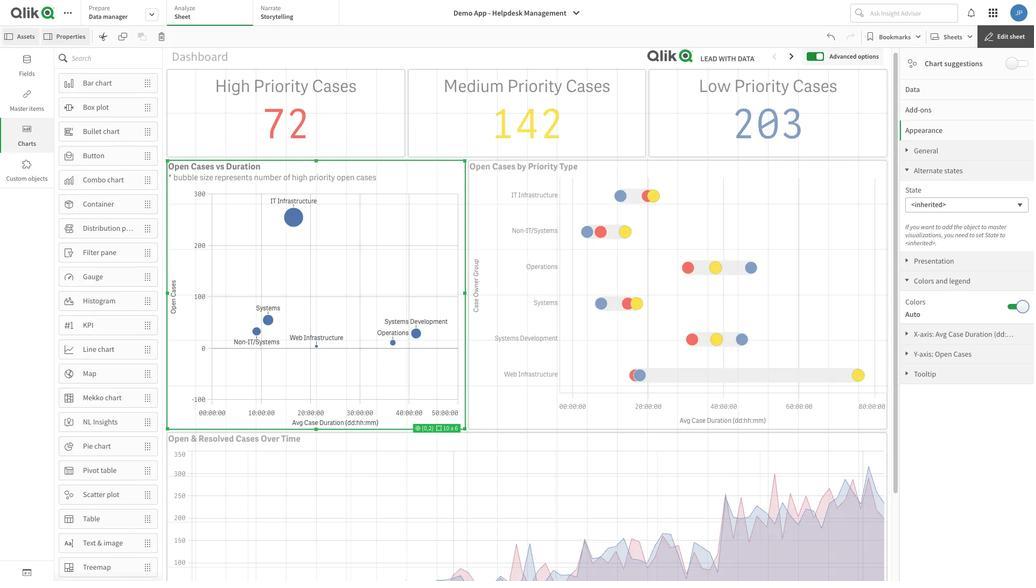 Task type: describe. For each thing, give the bounding box(es) containing it.
& for resolved
[[191, 434, 197, 445]]

triangle right image for general
[[900, 148, 914, 153]]

if
[[906, 223, 909, 231]]

line chart
[[83, 345, 114, 355]]

fields button
[[0, 48, 54, 83]]

manager
[[103, 12, 128, 20]]

colors for and
[[914, 276, 934, 286]]

chart for mekko chart
[[105, 393, 122, 403]]

(0,2)
[[421, 424, 436, 433]]

map
[[83, 369, 96, 379]]

open cases by priority type
[[470, 161, 578, 172]]

move image for text & image
[[138, 535, 157, 553]]

to left add
[[936, 223, 941, 231]]

ons
[[920, 105, 932, 115]]

pivot table
[[83, 466, 117, 476]]

high priority cases 72
[[215, 75, 357, 151]]

kpi
[[83, 321, 94, 330]]

auto
[[906, 310, 921, 319]]

triangle right image for tooltip
[[900, 371, 914, 377]]

to right the set
[[1000, 231, 1006, 239]]

custom objects
[[6, 175, 48, 183]]

y-axis: open cases
[[914, 350, 972, 359]]

nl
[[83, 418, 92, 427]]

mekko chart
[[83, 393, 122, 403]]

suggestions
[[944, 59, 983, 68]]

alternate states
[[914, 166, 963, 176]]

plot for distribution plot
[[122, 224, 135, 233]]

*
[[168, 172, 172, 183]]

move image for combo chart
[[138, 171, 157, 189]]

high
[[292, 172, 308, 183]]

-
[[488, 8, 491, 18]]

triangle right image for y-axis: open cases
[[900, 351, 914, 357]]

prepare
[[89, 4, 110, 12]]

open down avg
[[935, 350, 952, 359]]

axis: for x-
[[920, 330, 934, 339]]

cut image
[[99, 32, 108, 41]]

6
[[455, 424, 458, 433]]

scatter
[[83, 490, 105, 500]]

to left the set
[[970, 231, 975, 239]]

open cases vs duration * bubble size represents number of high priority open cases
[[168, 161, 376, 183]]

number
[[254, 172, 282, 183]]

axis: for y-
[[920, 350, 934, 359]]

1 horizontal spatial you
[[944, 231, 954, 239]]

move image for treemap
[[138, 559, 157, 577]]

management
[[524, 8, 567, 18]]

142
[[490, 97, 564, 151]]

move image for pivot table
[[138, 462, 157, 480]]

assets button
[[2, 28, 39, 45]]

demo app - helpdesk management button
[[447, 4, 587, 22]]

move image for table
[[138, 510, 157, 529]]

y-
[[914, 350, 920, 359]]

triangle bottom image
[[900, 168, 914, 173]]

chart for line chart
[[98, 345, 114, 355]]

by
[[517, 161, 526, 172]]

sheet
[[1010, 32, 1025, 40]]

vs
[[216, 161, 224, 172]]

app
[[474, 8, 487, 18]]

data inside prepare data manager
[[89, 12, 102, 20]]

size
[[200, 172, 213, 183]]

bar
[[83, 78, 94, 88]]

move image for map
[[138, 365, 157, 383]]

<inherited>.
[[906, 239, 937, 247]]

pivot
[[83, 466, 99, 476]]

bar chart
[[83, 78, 112, 88]]

prepare data manager
[[89, 4, 128, 20]]

objects
[[28, 175, 48, 183]]

0 horizontal spatial you
[[910, 223, 920, 231]]

edit sheet
[[998, 32, 1025, 40]]

text & image
[[83, 539, 123, 548]]

legend
[[949, 276, 971, 286]]

x-
[[914, 330, 920, 339]]

filter
[[83, 248, 99, 258]]

advanced
[[830, 52, 857, 60]]

want
[[921, 223, 935, 231]]

chart for bullet chart
[[103, 127, 120, 136]]

move image for distribution plot
[[138, 220, 157, 238]]

type
[[560, 161, 578, 172]]

to right object
[[981, 223, 987, 231]]

medium
[[444, 75, 504, 97]]

line
[[83, 345, 96, 355]]

puzzle image
[[23, 160, 31, 169]]

narrate
[[261, 4, 281, 12]]

james peterson image
[[1011, 4, 1028, 22]]

alternate
[[914, 166, 943, 176]]

table
[[83, 515, 100, 524]]

resolved
[[199, 434, 234, 445]]

fields
[[19, 69, 35, 78]]

10
[[443, 424, 450, 433]]

object image
[[23, 125, 31, 134]]

& for image
[[97, 539, 102, 548]]

Search text field
[[72, 48, 162, 68]]

advanced options
[[830, 52, 879, 60]]

object
[[964, 223, 980, 231]]

distribution
[[83, 224, 120, 233]]

undo image
[[827, 32, 836, 41]]

triangle bottom image
[[900, 278, 914, 283]]

priority for 142
[[507, 75, 562, 97]]

demo app - helpdesk management
[[454, 8, 567, 18]]

analyze sheet
[[175, 4, 195, 20]]

link image
[[23, 90, 31, 99]]

distribution plot
[[83, 224, 135, 233]]

move image for bullet chart
[[138, 123, 157, 141]]

colors and legend
[[914, 276, 971, 286]]

combo chart
[[83, 175, 124, 185]]

variables image
[[23, 569, 31, 577]]

master items
[[10, 105, 44, 113]]

appearance tab
[[900, 120, 1034, 141]]

sheets button
[[929, 28, 975, 45]]

avg
[[936, 330, 947, 339]]

insights
[[93, 418, 118, 427]]

mekko
[[83, 393, 104, 403]]

pie chart
[[83, 442, 111, 451]]

tab list containing prepare
[[81, 0, 343, 27]]

data tab
[[900, 79, 1034, 100]]

triangle right image for x-axis: avg case duration (dd:hh:mm)
[[900, 331, 914, 337]]

pie
[[83, 442, 93, 451]]

case
[[949, 330, 964, 339]]

Ask Insight Advisor text field
[[868, 4, 958, 22]]

properties button
[[41, 28, 90, 45]]



Task type: locate. For each thing, give the bounding box(es) containing it.
add-
[[906, 105, 920, 115]]

0 vertical spatial state
[[906, 185, 922, 195]]

items
[[29, 105, 44, 113]]

open inside open cases vs duration * bubble size represents number of high priority open cases
[[168, 161, 189, 172]]

state inside "if you want to add the object to master visualizations, you need to set state to <inherited>."
[[985, 231, 999, 239]]

database image
[[23, 55, 31, 64]]

add
[[942, 223, 953, 231]]

chart right bar
[[95, 78, 112, 88]]

represents
[[215, 172, 252, 183]]

application
[[0, 0, 1034, 582]]

8 move image from the top
[[138, 462, 157, 480]]

open
[[337, 172, 355, 183]]

triangle right image
[[900, 148, 914, 153], [900, 351, 914, 357]]

7 move image from the top
[[138, 365, 157, 383]]

demo
[[454, 8, 473, 18]]

bullet
[[83, 127, 102, 136]]

4 move image from the top
[[138, 244, 157, 262]]

cases inside medium priority cases 142
[[566, 75, 611, 97]]

plot for scatter plot
[[107, 490, 119, 500]]

colors left and
[[914, 276, 934, 286]]

move image right treemap
[[138, 559, 157, 577]]

pane
[[101, 248, 117, 258]]

bookmarks button
[[864, 28, 924, 45]]

if you want to add the object to master visualizations, you need to set state to <inherited>.
[[906, 223, 1007, 247]]

of
[[283, 172, 290, 183]]

treemap
[[83, 563, 111, 573]]

2 move image from the top
[[138, 123, 157, 141]]

1 vertical spatial duration
[[965, 330, 993, 339]]

chart right mekko
[[105, 393, 122, 403]]

chart right pie
[[94, 442, 111, 451]]

1 vertical spatial axis:
[[920, 350, 934, 359]]

&
[[191, 434, 197, 445], [97, 539, 102, 548]]

filter pane
[[83, 248, 117, 258]]

custom objects button
[[0, 153, 54, 188]]

0 vertical spatial duration
[[226, 161, 261, 172]]

chart suggestions
[[925, 59, 983, 68]]

7 move image from the top
[[138, 438, 157, 456]]

5 move image from the top
[[138, 292, 157, 311]]

charts button
[[0, 118, 54, 153]]

x
[[451, 424, 454, 433]]

move image for line chart
[[138, 341, 157, 359]]

chart for combo chart
[[107, 175, 124, 185]]

open left size
[[168, 161, 189, 172]]

add-ons tab
[[900, 100, 1034, 120]]

move image for filter pane
[[138, 244, 157, 262]]

box
[[83, 102, 95, 112]]

state
[[906, 185, 922, 195], [985, 231, 999, 239]]

copy image
[[118, 32, 127, 41]]

1 vertical spatial plot
[[122, 224, 135, 233]]

chart
[[925, 59, 943, 68]]

plot right "box"
[[96, 102, 109, 112]]

plot right scatter
[[107, 490, 119, 500]]

move image for container
[[138, 195, 157, 214]]

0 vertical spatial triangle right image
[[900, 148, 914, 153]]

move image for mekko chart
[[138, 389, 157, 408]]

6 move image from the top
[[138, 316, 157, 335]]

0 vertical spatial triangle right image
[[900, 258, 914, 263]]

move image down search text box
[[138, 74, 157, 92]]

2 move image from the top
[[138, 195, 157, 214]]

1 vertical spatial &
[[97, 539, 102, 548]]

0 vertical spatial &
[[191, 434, 197, 445]]

cases inside high priority cases 72
[[312, 75, 357, 97]]

6 move image from the top
[[138, 341, 157, 359]]

tab list
[[81, 0, 343, 27]]

time
[[281, 434, 301, 445]]

container
[[83, 199, 114, 209]]

203
[[732, 97, 805, 151]]

move image
[[138, 74, 157, 92], [138, 123, 157, 141], [138, 147, 157, 165], [138, 171, 157, 189], [138, 292, 157, 311], [138, 341, 157, 359], [138, 438, 157, 456], [138, 462, 157, 480], [138, 486, 157, 504], [138, 535, 157, 553], [138, 559, 157, 577]]

cases inside low priority cases 203
[[793, 75, 838, 97]]

the
[[954, 223, 963, 231]]

move image
[[138, 98, 157, 117], [138, 195, 157, 214], [138, 220, 157, 238], [138, 244, 157, 262], [138, 268, 157, 286], [138, 316, 157, 335], [138, 365, 157, 383], [138, 389, 157, 408], [138, 413, 157, 432], [138, 510, 157, 529]]

move image left *
[[138, 171, 157, 189]]

move image for bar chart
[[138, 74, 157, 92]]

1 triangle right image from the top
[[900, 258, 914, 263]]

scatter plot
[[83, 490, 119, 500]]

priority inside high priority cases 72
[[254, 75, 309, 97]]

high
[[215, 75, 250, 97]]

move image for kpi
[[138, 316, 157, 335]]

open left resolved
[[168, 434, 189, 445]]

move image for box plot
[[138, 98, 157, 117]]

triangle right image
[[900, 258, 914, 263], [900, 331, 914, 337], [900, 371, 914, 377]]

move image for gauge
[[138, 268, 157, 286]]

axis: left avg
[[920, 330, 934, 339]]

master items button
[[0, 83, 54, 118]]

2 vertical spatial triangle right image
[[900, 371, 914, 377]]

assets
[[17, 32, 35, 40]]

10 move image from the top
[[138, 510, 157, 529]]

move image right image
[[138, 535, 157, 553]]

1 horizontal spatial duration
[[965, 330, 993, 339]]

priority inside low priority cases 203
[[734, 75, 789, 97]]

helpdesk
[[492, 8, 523, 18]]

move image for histogram
[[138, 292, 157, 311]]

priority for 72
[[254, 75, 309, 97]]

open left by
[[470, 161, 490, 172]]

bookmarks
[[879, 33, 911, 41]]

you right the if
[[910, 223, 920, 231]]

plot right distribution
[[122, 224, 135, 233]]

2 triangle right image from the top
[[900, 351, 914, 357]]

move image right bullet chart at the left of the page
[[138, 123, 157, 141]]

text
[[83, 539, 96, 548]]

data down the prepare
[[89, 12, 102, 20]]

priority for 203
[[734, 75, 789, 97]]

colors
[[914, 276, 934, 286], [906, 297, 926, 307]]

move image right line chart
[[138, 341, 157, 359]]

open for open cases vs duration * bubble size represents number of high priority open cases
[[168, 161, 189, 172]]

1 vertical spatial state
[[985, 231, 999, 239]]

x-axis: avg case duration (dd:hh:mm)
[[914, 330, 1032, 339]]

delete image
[[157, 32, 166, 41]]

2 triangle right image from the top
[[900, 331, 914, 337]]

1 horizontal spatial data
[[906, 85, 920, 94]]

1 vertical spatial data
[[906, 85, 920, 94]]

0 vertical spatial plot
[[96, 102, 109, 112]]

colors up auto
[[906, 297, 926, 307]]

state right the set
[[985, 231, 999, 239]]

sheets
[[944, 33, 963, 41]]

0 horizontal spatial &
[[97, 539, 102, 548]]

move image right scatter plot
[[138, 486, 157, 504]]

8 move image from the top
[[138, 389, 157, 408]]

data inside "data" tab
[[906, 85, 920, 94]]

chart right 'line'
[[98, 345, 114, 355]]

application containing 72
[[0, 0, 1034, 582]]

triangle right image for presentation
[[900, 258, 914, 263]]

duration right "case"
[[965, 330, 993, 339]]

priority
[[254, 75, 309, 97], [507, 75, 562, 97], [734, 75, 789, 97], [528, 161, 558, 172]]

open for open & resolved cases over time
[[168, 434, 189, 445]]

next sheet: performance image
[[788, 52, 796, 61]]

0 vertical spatial colors
[[914, 276, 934, 286]]

plot for box plot
[[96, 102, 109, 112]]

medium priority cases 142
[[444, 75, 611, 151]]

1 move image from the top
[[138, 74, 157, 92]]

plot
[[96, 102, 109, 112], [122, 224, 135, 233], [107, 490, 119, 500]]

priority
[[309, 172, 335, 183]]

chart right combo
[[107, 175, 124, 185]]

triangle right image down y-
[[900, 371, 914, 377]]

chart right bullet
[[103, 127, 120, 136]]

4 move image from the top
[[138, 171, 157, 189]]

sheet
[[175, 12, 190, 20]]

move image right button
[[138, 147, 157, 165]]

cases
[[356, 172, 376, 183]]

triangle right image down auto
[[900, 331, 914, 337]]

master
[[10, 105, 28, 113]]

data
[[89, 12, 102, 20], [906, 85, 920, 94]]

& left resolved
[[191, 434, 197, 445]]

0 horizontal spatial data
[[89, 12, 102, 20]]

state down triangle bottom image
[[906, 185, 922, 195]]

1 vertical spatial triangle right image
[[900, 331, 914, 337]]

states
[[945, 166, 963, 176]]

colors for auto
[[906, 297, 926, 307]]

to
[[936, 223, 941, 231], [981, 223, 987, 231], [970, 231, 975, 239], [1000, 231, 1006, 239]]

0 vertical spatial axis:
[[920, 330, 934, 339]]

9 move image from the top
[[138, 486, 157, 504]]

0 vertical spatial data
[[89, 12, 102, 20]]

3 triangle right image from the top
[[900, 371, 914, 377]]

axis: up tooltip
[[920, 350, 934, 359]]

& right text
[[97, 539, 102, 548]]

3 move image from the top
[[138, 147, 157, 165]]

visualizations,
[[906, 231, 943, 239]]

1 move image from the top
[[138, 98, 157, 117]]

analyze
[[175, 4, 195, 12]]

1 triangle right image from the top
[[900, 148, 914, 153]]

move image for scatter plot
[[138, 486, 157, 504]]

scatter chart image
[[908, 59, 917, 68]]

low
[[699, 75, 731, 97]]

priority inside medium priority cases 142
[[507, 75, 562, 97]]

master
[[988, 223, 1007, 231]]

open for open cases by priority type
[[470, 161, 490, 172]]

move image for pie chart
[[138, 438, 157, 456]]

0 horizontal spatial state
[[906, 185, 922, 195]]

box plot
[[83, 102, 109, 112]]

triangle right image down the x-
[[900, 351, 914, 357]]

open & resolved cases over time
[[168, 434, 301, 445]]

cases inside open cases vs duration * bubble size represents number of high priority open cases
[[191, 161, 214, 172]]

triangle right image up triangle bottom icon
[[900, 258, 914, 263]]

charts
[[18, 140, 36, 148]]

move image right pie chart
[[138, 438, 157, 456]]

9 move image from the top
[[138, 413, 157, 432]]

chart
[[95, 78, 112, 88], [103, 127, 120, 136], [107, 175, 124, 185], [98, 345, 114, 355], [105, 393, 122, 403], [94, 442, 111, 451]]

0 horizontal spatial duration
[[226, 161, 261, 172]]

you
[[910, 223, 920, 231], [944, 231, 954, 239]]

move image for button
[[138, 147, 157, 165]]

low priority cases 203
[[699, 75, 838, 151]]

duration inside open cases vs duration * bubble size represents number of high priority open cases
[[226, 161, 261, 172]]

72
[[261, 97, 310, 151]]

5 move image from the top
[[138, 268, 157, 286]]

custom
[[6, 175, 27, 183]]

image
[[104, 539, 123, 548]]

triangle right image up triangle bottom image
[[900, 148, 914, 153]]

edit sheet button
[[978, 25, 1034, 48]]

11 move image from the top
[[138, 559, 157, 577]]

1 horizontal spatial &
[[191, 434, 197, 445]]

you left the on the right of the page
[[944, 231, 954, 239]]

10 move image from the top
[[138, 535, 157, 553]]

2 vertical spatial plot
[[107, 490, 119, 500]]

1 horizontal spatial state
[[985, 231, 999, 239]]

gauge
[[83, 272, 103, 282]]

chart for pie chart
[[94, 442, 111, 451]]

edit
[[998, 32, 1009, 40]]

chart for bar chart
[[95, 78, 112, 88]]

10 x 6
[[442, 424, 458, 433]]

duration right vs
[[226, 161, 261, 172]]

nl insights
[[83, 418, 118, 427]]

move image for nl insights
[[138, 413, 157, 432]]

3 move image from the top
[[138, 220, 157, 238]]

move image right histogram
[[138, 292, 157, 311]]

1 vertical spatial triangle right image
[[900, 351, 914, 357]]

move image right the table
[[138, 462, 157, 480]]

1 vertical spatial colors
[[906, 297, 926, 307]]

data up add-
[[906, 85, 920, 94]]



Task type: vqa. For each thing, say whether or not it's contained in the screenshot.
Delete icon
yes



